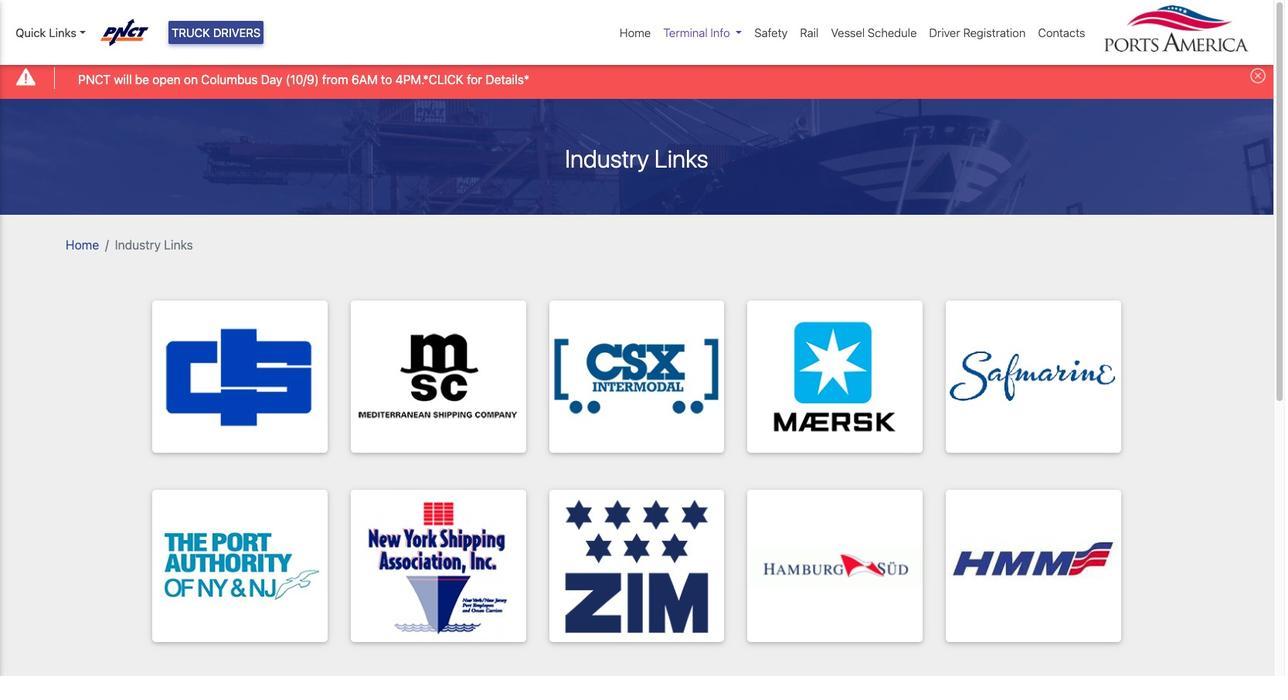 Task type: locate. For each thing, give the bounding box(es) containing it.
open
[[152, 72, 181, 86]]

truck drivers
[[172, 25, 261, 39]]

close image
[[1250, 68, 1266, 84]]

contacts
[[1038, 25, 1085, 39]]

0 vertical spatial industry
[[565, 143, 649, 173]]

terminal info
[[663, 25, 730, 39]]

pnct will be open on columbus day (10/9) from 6am to 4pm.*click for details*
[[78, 72, 529, 86]]

0 vertical spatial home
[[620, 25, 651, 39]]

quick links link
[[15, 24, 86, 41]]

vessel
[[831, 25, 865, 39]]

from
[[322, 72, 348, 86]]

industry
[[565, 143, 649, 173], [115, 238, 161, 252]]

rail
[[800, 25, 819, 39]]

1 horizontal spatial links
[[164, 238, 193, 252]]

terminal
[[663, 25, 708, 39]]

1 vertical spatial industry links
[[115, 238, 193, 252]]

1 horizontal spatial industry links
[[565, 143, 708, 173]]

terminal info link
[[657, 18, 748, 47]]

1 vertical spatial home link
[[66, 238, 99, 252]]

1 horizontal spatial home
[[620, 25, 651, 39]]

0 horizontal spatial industry
[[115, 238, 161, 252]]

0 horizontal spatial home link
[[66, 238, 99, 252]]

0 vertical spatial links
[[49, 25, 76, 39]]

(10/9)
[[286, 72, 319, 86]]

quick links
[[15, 25, 76, 39]]

safety link
[[748, 18, 794, 47]]

will
[[114, 72, 132, 86]]

home link
[[614, 18, 657, 47], [66, 238, 99, 252]]

0 vertical spatial home link
[[614, 18, 657, 47]]

1 vertical spatial home
[[66, 238, 99, 252]]

truck
[[172, 25, 210, 39]]

1 vertical spatial industry
[[115, 238, 161, 252]]

on
[[184, 72, 198, 86]]

industry links
[[565, 143, 708, 173], [115, 238, 193, 252]]

home
[[620, 25, 651, 39], [66, 238, 99, 252]]

details*
[[486, 72, 529, 86]]

drivers
[[213, 25, 261, 39]]

2 horizontal spatial links
[[654, 143, 708, 173]]

links
[[49, 25, 76, 39], [654, 143, 708, 173], [164, 238, 193, 252]]

day
[[261, 72, 283, 86]]

2 vertical spatial links
[[164, 238, 193, 252]]

1 vertical spatial links
[[654, 143, 708, 173]]

0 horizontal spatial home
[[66, 238, 99, 252]]

quick
[[15, 25, 46, 39]]



Task type: describe. For each thing, give the bounding box(es) containing it.
contacts link
[[1032, 18, 1092, 47]]

home inside "link"
[[620, 25, 651, 39]]

0 horizontal spatial links
[[49, 25, 76, 39]]

vessel schedule
[[831, 25, 917, 39]]

for
[[467, 72, 482, 86]]

driver
[[929, 25, 960, 39]]

1 horizontal spatial industry
[[565, 143, 649, 173]]

vessel schedule link
[[825, 18, 923, 47]]

4pm.*click
[[395, 72, 464, 86]]

schedule
[[868, 25, 917, 39]]

driver registration
[[929, 25, 1026, 39]]

6am
[[351, 72, 378, 86]]

safety
[[755, 25, 788, 39]]

truck drivers link
[[168, 21, 264, 44]]

registration
[[963, 25, 1026, 39]]

info
[[711, 25, 730, 39]]

pnct will be open on columbus day (10/9) from 6am to 4pm.*click for details* link
[[78, 70, 529, 89]]

columbus
[[201, 72, 258, 86]]

pnct will be open on columbus day (10/9) from 6am to 4pm.*click for details* alert
[[0, 57, 1274, 99]]

be
[[135, 72, 149, 86]]

0 vertical spatial industry links
[[565, 143, 708, 173]]

0 horizontal spatial industry links
[[115, 238, 193, 252]]

pnct
[[78, 72, 111, 86]]

rail link
[[794, 18, 825, 47]]

1 horizontal spatial home link
[[614, 18, 657, 47]]

to
[[381, 72, 392, 86]]

driver registration link
[[923, 18, 1032, 47]]



Task type: vqa. For each thing, say whether or not it's contained in the screenshot.
the rightmost Links
yes



